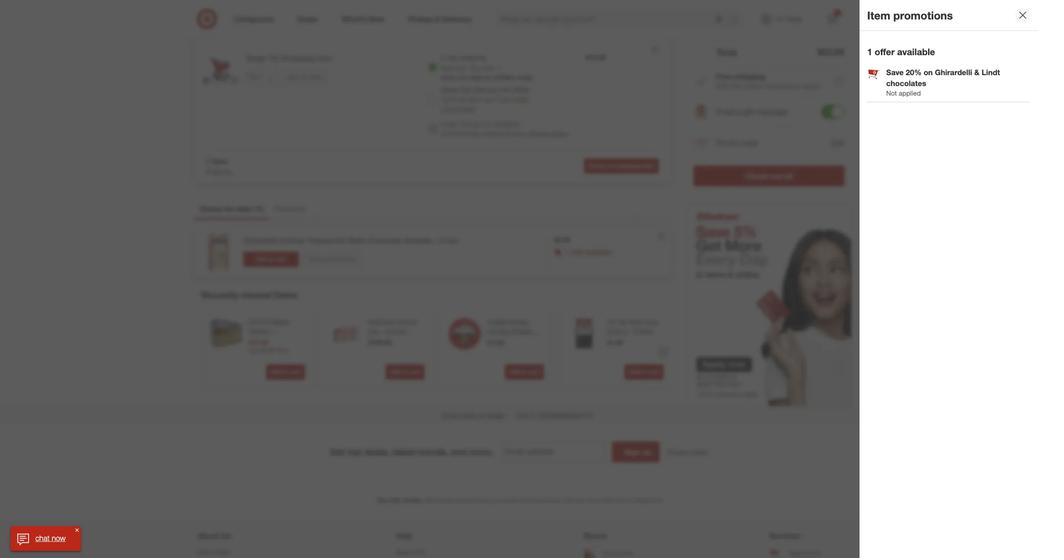 Task type: locate. For each thing, give the bounding box(es) containing it.
at left target.com
[[629, 497, 634, 504]]

check inside button
[[589, 162, 606, 170]]

0 horizontal spatial later
[[236, 204, 253, 214]]

and left availability
[[524, 497, 534, 504]]

tac
[[618, 318, 628, 326]]

1 vertical spatial get
[[441, 95, 452, 103]]

cart down bubble on the bottom of the page
[[529, 368, 540, 376]]

vary
[[576, 497, 586, 504]]

1 vertical spatial later
[[236, 204, 253, 214]]

add
[[831, 138, 845, 147], [256, 256, 267, 263], [270, 368, 281, 376], [390, 368, 401, 376], [509, 368, 520, 376], [629, 368, 640, 376]]

to down 'sale'
[[283, 368, 288, 376]]

add to cart button down '2oz' at the left of page
[[505, 365, 544, 380]]

dec
[[483, 64, 495, 72]]

get up when
[[441, 64, 452, 72]]

- left 5.4oz
[[435, 236, 438, 245]]

a
[[737, 107, 741, 117], [616, 551, 619, 558]]

on down estimated taxes
[[745, 29, 753, 37]]

0 vertical spatial at
[[441, 129, 447, 138]]

restrictions
[[425, 497, 455, 504]]

shipping inside button
[[618, 162, 641, 170]]

later inside button
[[310, 73, 322, 80]]

ghirardelli
[[936, 68, 973, 77], [243, 236, 278, 245]]

shipping inside free shipping with $35 orders* (exclusions apply)
[[735, 72, 766, 81]]

privacy
[[668, 448, 689, 456]]

add to cart button
[[243, 252, 299, 267], [266, 365, 305, 380], [385, 365, 425, 380], [505, 365, 544, 380], [625, 365, 664, 380]]

1 horizontal spatial on
[[924, 68, 934, 77]]

1 horizontal spatial check
[[746, 171, 769, 181]]

None text field
[[502, 442, 605, 463]]

0 horizontal spatial cart
[[317, 53, 332, 63]]

1 offer available up the 20%
[[868, 46, 936, 57]]

- inside tic tac mint sour cherry - 0.84oz $1.00
[[629, 327, 632, 336]]

check
[[589, 162, 606, 170], [746, 171, 769, 181]]

by up you
[[460, 64, 467, 72]]

shop left safely
[[442, 412, 458, 420]]

apply)
[[803, 82, 821, 90]]

1 inside item promotions dialog
[[868, 46, 873, 57]]

apply.
[[457, 497, 472, 504]]

ghirardelli down )
[[243, 236, 278, 245]]

target inside 'link'
[[246, 53, 266, 63]]

1 it from the top
[[454, 64, 458, 72]]

shop for shop safely at target
[[442, 412, 458, 420]]

add to cart button down 'sale'
[[266, 365, 305, 380]]

1 horizontal spatial shop
[[442, 412, 458, 420]]

applied
[[899, 89, 922, 97]]

0 horizontal spatial offer
[[390, 497, 402, 504]]

a right find
[[616, 551, 619, 558]]

- down mint
[[629, 327, 632, 336]]

0 horizontal spatial holiday
[[280, 236, 305, 245]]

0 horizontal spatial items
[[274, 290, 298, 301]]

based on 28204
[[724, 29, 773, 37]]

0 horizontal spatial shop
[[309, 256, 322, 263]]

save down shopping on the top of page
[[288, 73, 300, 80]]

viewed
[[241, 290, 271, 301]]

0 horizontal spatial save
[[288, 73, 300, 80]]

0 vertical spatial help
[[396, 531, 413, 541]]

mint
[[630, 318, 643, 326]]

2 horizontal spatial shipping
[[735, 72, 766, 81]]

1 horizontal spatial for
[[302, 73, 309, 80]]

1 horizontal spatial as
[[485, 95, 492, 103]]

target for target toy shopping cart
[[246, 53, 266, 63]]

when
[[441, 74, 456, 81]]

cart inside ghirardelli holiday peppermint bark chocolate squares - 5.4oz list item
[[275, 256, 286, 263]]

1 horizontal spatial available
[[587, 248, 612, 256]]

1 horizontal spatial shipping
[[618, 162, 641, 170]]

add to cart down '2oz' at the left of page
[[509, 368, 540, 376]]

shipping
[[460, 53, 486, 61], [735, 72, 766, 81], [618, 162, 641, 170]]

items inside button
[[342, 256, 356, 263]]

favorites link
[[269, 200, 311, 220]]

and
[[451, 447, 467, 458], [524, 497, 534, 504], [618, 497, 627, 504]]

privacy policy
[[668, 448, 709, 456]]

for for save
[[302, 73, 309, 80]]

hubba bubba holiday bubble tape - 2oz
[[488, 318, 533, 345]]

None radio
[[428, 62, 438, 72]]

at right safely
[[479, 412, 485, 420]]

get left top
[[330, 447, 345, 458]]

1 vertical spatial holiday
[[488, 327, 510, 336]]

for down shopping on the top of page
[[302, 73, 309, 80]]

lite
[[368, 327, 379, 336]]

1 horizontal spatial offer
[[571, 248, 585, 256]]

all pro passer robotic quarterback link
[[248, 317, 303, 345]]

at down order
[[441, 129, 447, 138]]

0 horizontal spatial item
[[212, 157, 228, 166]]

2 vertical spatial available
[[587, 248, 612, 256]]

1 vertical spatial ghirardelli
[[243, 236, 278, 245]]

✕
[[75, 528, 79, 533]]

2 horizontal spatial at
[[629, 497, 634, 504]]

add to cart button down aloha
[[385, 365, 425, 380]]

email a gift message
[[717, 107, 788, 117]]

7
[[497, 64, 501, 72]]

about us
[[197, 531, 231, 541]]

about up "about target"
[[197, 531, 219, 541]]

to down bubble on the bottom of the page
[[522, 368, 527, 376]]

cart left #
[[516, 412, 529, 420]]

0 vertical spatial check
[[589, 162, 606, 170]]

lindt
[[982, 68, 1001, 77]]

1 vertical spatial at
[[479, 412, 485, 420]]

1 horizontal spatial later
[[310, 73, 322, 80]]

cart down all pro passer robotic quarterback link
[[290, 368, 301, 376]]

email
[[717, 107, 735, 117]]

to for all pro passer robotic quarterback
[[283, 368, 288, 376]]

ghirardelli left '&'
[[936, 68, 973, 77]]

pro
[[258, 318, 268, 326]]

2 horizontal spatial by
[[588, 497, 594, 504]]

save for for
[[288, 73, 300, 80]]

2 vertical spatial offer
[[390, 497, 402, 504]]

1 vertical spatial shipping
[[226, 19, 264, 30]]

1 horizontal spatial a
[[737, 107, 741, 117]]

similar
[[324, 256, 341, 263]]

0 horizontal spatial promotions
[[494, 497, 523, 504]]

chocolates
[[887, 78, 927, 88]]

find a store
[[603, 551, 634, 558]]

pickup
[[460, 120, 481, 128]]

2oz
[[508, 337, 519, 345]]

items right similar in the left top of the page
[[342, 256, 356, 263]]

0 horizontal spatial a
[[616, 551, 619, 558]]

later for saved for later ( 1 )
[[236, 204, 253, 214]]

2 vertical spatial at
[[629, 497, 634, 504]]

1 vertical spatial promotions
[[494, 497, 523, 504]]

0 vertical spatial offer
[[875, 46, 895, 57]]

0 vertical spatial for
[[302, 73, 309, 80]]

item promotions
[[868, 8, 954, 22]]

shop safely at target
[[442, 412, 505, 420]]

offer inside 1 offer available button
[[571, 248, 585, 256]]

✕ button
[[73, 527, 81, 534]]

and right location
[[618, 497, 627, 504]]

all pro passer robotic quarterback image
[[209, 317, 243, 351], [209, 317, 243, 351]]

0 horizontal spatial check
[[589, 162, 606, 170]]

cherry
[[607, 327, 627, 336]]

to for tic tac mint sour cherry - 0.84oz
[[641, 368, 647, 376]]

- left '2oz' at the left of page
[[504, 337, 506, 345]]

1 horizontal spatial item
[[643, 162, 655, 170]]

availability
[[536, 497, 562, 504]]

0 horizontal spatial available
[[494, 120, 520, 128]]

shipping for item
[[618, 162, 641, 170]]

promotions right 'item'
[[894, 8, 954, 22]]

2 vertical spatial shipping
[[618, 162, 641, 170]]

0 vertical spatial a
[[737, 107, 741, 117]]

holiday down favorites link
[[280, 236, 305, 245]]

it inside the same day delivery with shipt get it as soon as 11am today learn more
[[454, 95, 458, 103]]

0 vertical spatial promotions
[[894, 8, 954, 22]]

1 vertical spatial help
[[414, 549, 425, 556]]

1 vertical spatial 1 offer available
[[566, 248, 612, 256]]

promotions inside * see offer details. restrictions apply. pricing, promotions and availability may vary by location and at target.com
[[494, 497, 523, 504]]

0 vertical spatial holiday
[[280, 236, 305, 245]]

out for shipping
[[608, 162, 616, 170]]

target circle link
[[770, 545, 841, 559]]

not
[[482, 120, 492, 128]]

for inside the save for later button
[[302, 73, 309, 80]]

cart up recently viewed items
[[275, 256, 286, 263]]

1 horizontal spatial promotions
[[894, 8, 954, 22]]

order
[[441, 120, 459, 128]]

2 about from the top
[[197, 549, 213, 556]]

1 offer available inside item promotions dialog
[[868, 46, 936, 57]]

as down 'day' on the left top of page
[[460, 95, 466, 103]]

about target
[[197, 549, 230, 556]]

1 vertical spatial by
[[485, 74, 492, 81]]

promotions inside dialog
[[894, 8, 954, 22]]

1 horizontal spatial save
[[887, 68, 904, 77]]

0 horizontal spatial help
[[396, 531, 413, 541]]

chat
[[35, 534, 49, 544]]

holiday down hubba
[[488, 327, 510, 336]]

as
[[460, 95, 466, 103], [485, 95, 492, 103]]

promo
[[717, 138, 739, 147]]

cart # 102000663384719
[[516, 412, 593, 420]]

promotions right pricing,
[[494, 497, 523, 504]]

0 vertical spatial shop
[[309, 256, 322, 263]]

check inside 'button'
[[746, 171, 769, 181]]

bubba
[[509, 318, 529, 326]]

1 horizontal spatial 1 offer available
[[868, 46, 936, 57]]

add to cart up viewed
[[256, 256, 286, 263]]

1 inside 1 item shipping
[[206, 157, 210, 166]]

by down dec on the left of the page
[[485, 74, 492, 81]]

it up learn more button on the left
[[454, 95, 458, 103]]

target.com
[[635, 497, 663, 504]]

items for shop similar items
[[342, 256, 356, 263]]

add to cart for hubba bubba holiday bubble tape - 2oz
[[509, 368, 540, 376]]

by right vary on the right of page
[[588, 497, 594, 504]]

available inside button
[[587, 248, 612, 256]]

chat now
[[35, 534, 65, 544]]

2 horizontal spatial offer
[[875, 46, 895, 57]]

add to cart for tic tac mint sour cherry - 0.84oz
[[629, 368, 659, 376]]

estimated
[[717, 17, 751, 26]]

0 horizontal spatial ghirardelli
[[243, 236, 278, 245]]

0 horizontal spatial out
[[608, 162, 616, 170]]

cart down aloha
[[409, 368, 420, 376]]

shop left similar in the left top of the page
[[309, 256, 322, 263]]

cart right shopping on the top of page
[[317, 53, 332, 63]]

0 vertical spatial on
[[745, 29, 753, 37]]

about down about us
[[197, 549, 213, 556]]

get up learn
[[441, 95, 452, 103]]

robotic
[[248, 327, 272, 336]]

add inside button
[[831, 138, 845, 147]]

by for thu,
[[485, 74, 492, 81]]

day
[[461, 86, 472, 94]]

1 horizontal spatial out
[[771, 171, 783, 181]]

add to cart down 'sale'
[[270, 368, 301, 376]]

1 vertical spatial offer
[[571, 248, 585, 256]]

1 inside button
[[566, 248, 569, 256]]

check for check out shipping item
[[589, 162, 606, 170]]

save up chocolates
[[887, 68, 904, 77]]

1 vertical spatial about
[[197, 549, 213, 556]]

change store button
[[528, 129, 568, 138]]

nintendo switch lite - animal crossing: new horizons bundle - isabelle's aloha edition image
[[329, 317, 362, 351], [329, 317, 362, 351]]

1 vertical spatial check
[[746, 171, 769, 181]]

1 horizontal spatial holiday
[[488, 327, 510, 336]]

0 horizontal spatial shipping
[[460, 53, 486, 61]]

total
[[717, 46, 737, 57]]

1 vertical spatial available
[[494, 120, 520, 128]]

ghirardelli inside list item
[[243, 236, 278, 245]]

code
[[741, 138, 758, 147]]

)
[[261, 204, 263, 214]]

1 horizontal spatial at
[[479, 412, 485, 420]]

target redcard save 5% get more every day. in store & online. apply now for a credit or debit redcard. *some restrictions apply. image
[[686, 204, 852, 407]]

out inside button
[[608, 162, 616, 170]]

0 vertical spatial cart
[[317, 53, 332, 63]]

1 about from the top
[[197, 531, 219, 541]]

saved
[[200, 204, 222, 214]]

shipping inside 2-day shipping get it by thu, dec 7 when you order by 12:00pm today
[[460, 53, 486, 61]]

1 vertical spatial items
[[274, 290, 298, 301]]

recently viewed items
[[201, 290, 298, 301]]

1 horizontal spatial and
[[524, 497, 534, 504]]

0 vertical spatial get
[[441, 64, 452, 72]]

0 vertical spatial later
[[310, 73, 322, 80]]

add to cart down "0.84oz"
[[629, 368, 659, 376]]

0 vertical spatial by
[[460, 64, 467, 72]]

to down "0.84oz"
[[641, 368, 647, 376]]

later down target toy shopping cart 'link'
[[310, 73, 322, 80]]

to up viewed
[[268, 256, 274, 263]]

0 horizontal spatial as
[[460, 95, 466, 103]]

0 horizontal spatial by
[[460, 64, 467, 72]]

on right the 20%
[[924, 68, 934, 77]]

with
[[500, 86, 512, 94]]

1 vertical spatial it
[[454, 95, 458, 103]]

1 vertical spatial on
[[924, 68, 934, 77]]

shipt
[[514, 86, 530, 94]]

as down delivery
[[485, 95, 492, 103]]

cart down "0.84oz"
[[648, 368, 659, 376]]

quarterback
[[248, 337, 286, 345]]

1 offer available inside ghirardelli holiday peppermint bark chocolate squares - 5.4oz list item
[[566, 248, 612, 256]]

to down aloha
[[402, 368, 408, 376]]

- right bundle
[[419, 347, 422, 355]]

0 vertical spatial 1 offer available
[[868, 46, 936, 57]]

by inside * see offer details. restrictions apply. pricing, promotions and availability may vary by location and at target.com
[[588, 497, 594, 504]]

check out all
[[746, 171, 793, 181]]

message
[[757, 107, 788, 117]]

1 vertical spatial shop
[[442, 412, 458, 420]]

out
[[608, 162, 616, 170], [771, 171, 783, 181]]

1 horizontal spatial items
[[342, 256, 356, 263]]

offer
[[875, 46, 895, 57], [571, 248, 585, 256], [390, 497, 402, 504]]

holiday
[[280, 236, 305, 245], [488, 327, 510, 336]]

help
[[396, 531, 413, 541], [414, 549, 425, 556]]

to inside $199.99 add to cart
[[402, 368, 408, 376]]

0 vertical spatial about
[[197, 531, 219, 541]]

about for about us
[[197, 531, 219, 541]]

target toy shopping cart link
[[246, 53, 413, 64]]

1 horizontal spatial ghirardelli
[[936, 68, 973, 77]]

1 offer available down '$5.69'
[[566, 248, 612, 256]]

0 vertical spatial available
[[898, 46, 936, 57]]

up
[[643, 448, 652, 457]]

0 vertical spatial it
[[454, 64, 458, 72]]

search
[[726, 15, 749, 25]]

2 vertical spatial by
[[588, 497, 594, 504]]

add to cart button down "0.84oz"
[[625, 365, 664, 380]]

a left gift
[[737, 107, 741, 117]]

1 vertical spatial for
[[224, 204, 234, 214]]

it down day at the left of the page
[[454, 64, 458, 72]]

None radio
[[428, 96, 438, 105]]

bubble
[[512, 327, 533, 336]]

tic tac mint sour cherry - 0.84oz image
[[568, 317, 601, 351], [568, 317, 601, 351]]

out inside 'button'
[[771, 171, 783, 181]]

a inside "link"
[[616, 551, 619, 558]]

for right saved
[[224, 204, 234, 214]]

item promotions dialog
[[860, 0, 1039, 559]]

today down shipt
[[512, 95, 529, 103]]

add to cart for all pro passer robotic quarterback
[[270, 368, 301, 376]]

0 horizontal spatial for
[[224, 204, 234, 214]]

add inside $199.99 add to cart
[[390, 368, 401, 376]]

holiday inside hubba bubba holiday bubble tape - 2oz
[[488, 327, 510, 336]]

on inside 'save 20% on ghirardelli & lindt chocolates not applied'
[[924, 68, 934, 77]]

0 vertical spatial shipping
[[460, 53, 486, 61]]

1
[[868, 46, 873, 57], [206, 157, 210, 166], [257, 204, 261, 214], [566, 248, 569, 256]]

later left (
[[236, 204, 253, 214]]

2 horizontal spatial available
[[898, 46, 936, 57]]

2 it from the top
[[454, 95, 458, 103]]

add to cart button for hubba bubba holiday bubble tape - 2oz
[[505, 365, 544, 380]]

0 vertical spatial ghirardelli
[[936, 68, 973, 77]]

1 horizontal spatial cart
[[516, 412, 529, 420]]

today up shipt
[[518, 74, 533, 81]]

1 vertical spatial shipping
[[735, 72, 766, 81]]

items up passer
[[274, 290, 298, 301]]

save for 20%
[[887, 68, 904, 77]]

1 horizontal spatial help
[[414, 549, 425, 556]]

and left more.
[[451, 447, 467, 458]]

1 vertical spatial out
[[771, 171, 783, 181]]

save inside button
[[288, 73, 300, 80]]

shop inside shop similar items button
[[309, 256, 322, 263]]

12:00pm
[[493, 74, 516, 81]]

holiday inside list item
[[280, 236, 305, 245]]

0 vertical spatial items
[[342, 256, 356, 263]]

save inside 'save 20% on ghirardelli & lindt chocolates not applied'
[[887, 68, 904, 77]]

hubba bubba holiday bubble tape - 2oz image
[[448, 317, 482, 351], [448, 317, 482, 351]]

add inside ghirardelli holiday peppermint bark chocolate squares - 5.4oz list item
[[256, 256, 267, 263]]

add to cart button for nintendo switch lite - animal crossing: new horizons bundle - isabelle's aloha edition
[[385, 365, 425, 380]]

a for store
[[616, 551, 619, 558]]

out for all
[[771, 171, 783, 181]]



Task type: describe. For each thing, give the bounding box(es) containing it.
cart for hubba bubba holiday bubble tape - 2oz
[[529, 368, 540, 376]]

learn
[[441, 105, 458, 113]]

1 item shipping
[[206, 157, 232, 176]]

- inside hubba bubba holiday bubble tape - 2oz
[[504, 337, 506, 345]]

reg
[[248, 347, 257, 354]]

promo code
[[717, 138, 758, 147]]

now
[[52, 534, 65, 544]]

about target link
[[197, 545, 269, 559]]

ghirardelli holiday peppermint bark chocolate squares - 5.4oz list item
[[194, 228, 671, 277]]

aloha
[[398, 356, 415, 364]]

you
[[458, 74, 468, 81]]

- right lite
[[381, 327, 383, 336]]

more
[[460, 105, 476, 113]]

target toy shopping cart image
[[202, 53, 240, 91]]

peppermint
[[307, 236, 347, 245]]

$52.99
[[258, 347, 275, 354]]

cart item ready to fulfill group
[[194, 41, 670, 150]]

ghirardelli holiday peppermint bark chocolate squares - 5.4oz image
[[199, 234, 237, 272]]

shop similar items button
[[305, 252, 360, 267]]

shopping
[[282, 53, 315, 63]]

tic tac mint sour cherry - 0.84oz $1.00
[[607, 318, 659, 347]]

$3.96
[[827, 17, 845, 26]]

0 horizontal spatial and
[[451, 447, 467, 458]]

to inside ghirardelli holiday peppermint bark chocolate squares - 5.4oz list item
[[268, 256, 274, 263]]

0 vertical spatial shipping
[[724, 4, 751, 12]]

based
[[724, 29, 743, 37]]

nintendo switch lite - animal crossing: new horizons bundle - isabelle's aloha edition link
[[368, 317, 423, 374]]

add to cart inside ghirardelli holiday peppermint bark chocolate squares - 5.4oz list item
[[256, 256, 286, 263]]

get inside the same day delivery with shipt get it as soon as 11am today learn more
[[441, 95, 452, 103]]

2 vertical spatial shipping
[[206, 167, 232, 176]]

$1.29
[[488, 338, 504, 347]]

- inside list item
[[435, 236, 438, 245]]

chocolate
[[367, 236, 402, 245]]

for for saved
[[224, 204, 234, 214]]

estimated taxes
[[717, 17, 771, 26]]

none radio inside cart item ready to fulfill group
[[428, 96, 438, 105]]

check out shipping item
[[589, 162, 655, 170]]

taxes
[[753, 17, 771, 26]]

available inside order pickup not available at manhattan herald square change store
[[494, 120, 520, 128]]

cart inside $199.99 add to cart
[[409, 368, 420, 376]]

available inside item promotions dialog
[[898, 46, 936, 57]]

later for save for later
[[310, 73, 322, 80]]

target for target circle
[[789, 551, 805, 558]]

order
[[469, 74, 484, 81]]

it inside 2-day shipping get it by thu, dec 7 when you order by 12:00pm today
[[454, 64, 458, 72]]

check out shipping item button
[[584, 159, 659, 174]]

recently
[[201, 290, 239, 301]]

nintendo
[[368, 318, 395, 326]]

none radio inside cart item ready to fulfill group
[[428, 62, 438, 72]]

privacy policy link
[[668, 448, 709, 457]]

to for hubba bubba holiday bubble tape - 2oz
[[522, 368, 527, 376]]

item
[[868, 8, 891, 22]]

soon
[[468, 95, 483, 103]]

sale
[[277, 347, 288, 354]]

tic tac mint sour cherry - 0.84oz link
[[607, 317, 662, 337]]

shipping for get
[[460, 53, 486, 61]]

hubba bubba holiday bubble tape - 2oz link
[[488, 317, 542, 345]]

get inside 2-day shipping get it by thu, dec 7 when you order by 12:00pm today
[[441, 64, 452, 72]]

may
[[563, 497, 574, 504]]

check for check out all
[[746, 171, 769, 181]]

save for later button
[[284, 69, 326, 85]]

hubba
[[488, 318, 507, 326]]

all
[[248, 318, 256, 326]]

orders*
[[744, 82, 766, 90]]

save 20% on ghirardelli & lindt chocolates not applied
[[887, 68, 1001, 97]]

circle
[[806, 551, 821, 558]]

see
[[378, 497, 388, 504]]

today inside 2-day shipping get it by thu, dec 7 when you order by 12:00pm today
[[518, 74, 533, 81]]

store
[[553, 129, 568, 138]]

deals,
[[364, 447, 390, 458]]

store
[[620, 551, 634, 558]]

bark
[[349, 236, 365, 245]]

about for about target
[[197, 549, 213, 556]]

1 as from the left
[[460, 95, 466, 103]]

all
[[785, 171, 793, 181]]

add to cart button for all pro passer robotic quarterback
[[266, 365, 305, 380]]

2-
[[441, 53, 448, 61]]

save 20% on ghirardelli & lindt chocolates button
[[887, 67, 1004, 89]]

by for pricing,
[[588, 497, 594, 504]]

more.
[[470, 447, 494, 458]]

same day delivery with shipt get it as soon as 11am today learn more
[[441, 86, 530, 113]]

cart for all pro passer robotic quarterback
[[290, 368, 301, 376]]

$37.09 reg $52.99 sale
[[248, 338, 288, 354]]

items for recently viewed items
[[274, 290, 298, 301]]

sign up
[[624, 448, 652, 457]]

same
[[441, 86, 459, 94]]

item inside button
[[643, 162, 655, 170]]

add to cart button up viewed
[[243, 252, 299, 267]]

2 horizontal spatial and
[[618, 497, 627, 504]]

bundle
[[396, 347, 417, 355]]

not available radio
[[428, 124, 438, 134]]

offer inside * see offer details. restrictions apply. pricing, promotions and availability may vary by location and at target.com
[[390, 497, 402, 504]]

safely
[[460, 412, 477, 420]]

at inside order pickup not available at manhattan herald square change store
[[441, 129, 447, 138]]

target for target help
[[396, 549, 412, 556]]

animal
[[385, 327, 405, 336]]

gift
[[744, 107, 755, 117]]

search button
[[726, 9, 749, 31]]

target circle
[[789, 551, 821, 558]]

sign up button
[[612, 442, 660, 463]]

new
[[398, 337, 412, 345]]

find a store link
[[584, 545, 643, 559]]

sour
[[645, 318, 659, 326]]

2-day shipping get it by thu, dec 7 when you order by 12:00pm today
[[441, 53, 533, 81]]

28204
[[755, 29, 773, 37]]

not
[[887, 89, 898, 97]]

0 horizontal spatial on
[[745, 29, 753, 37]]

2 as from the left
[[485, 95, 492, 103]]

What can we help you find? suggestions appear below search field
[[495, 9, 732, 30]]

get top deals, latest trends, and more.
[[330, 447, 494, 458]]

a for gift
[[737, 107, 741, 117]]

location
[[596, 497, 616, 504]]

squares
[[404, 236, 433, 245]]

cart inside 'link'
[[317, 53, 332, 63]]

all pro passer robotic quarterback
[[248, 318, 290, 345]]

latest
[[392, 447, 416, 458]]

ghirardelli inside 'save 20% on ghirardelli & lindt chocolates not applied'
[[936, 68, 973, 77]]

today inside the same day delivery with shipt get it as soon as 11am today learn more
[[512, 95, 529, 103]]

offer inside item promotions dialog
[[875, 46, 895, 57]]

#
[[531, 412, 535, 420]]

$37.09
[[248, 338, 268, 347]]

at inside * see offer details. restrictions apply. pricing, promotions and availability may vary by location and at target.com
[[629, 497, 634, 504]]

top
[[348, 447, 362, 458]]

cart for tic tac mint sour cherry - 0.84oz
[[648, 368, 659, 376]]

1 vertical spatial cart
[[516, 412, 529, 420]]

(
[[255, 204, 257, 214]]

item inside 1 item shipping
[[212, 157, 228, 166]]

shop for shop similar items
[[309, 256, 322, 263]]

passer
[[270, 318, 290, 326]]

chat now dialog
[[10, 527, 81, 552]]

20%
[[906, 68, 922, 77]]

trends,
[[419, 447, 449, 458]]

3
[[837, 10, 839, 16]]

2 vertical spatial get
[[330, 447, 345, 458]]



Task type: vqa. For each thing, say whether or not it's contained in the screenshot.
the bottommost the Threshold™
no



